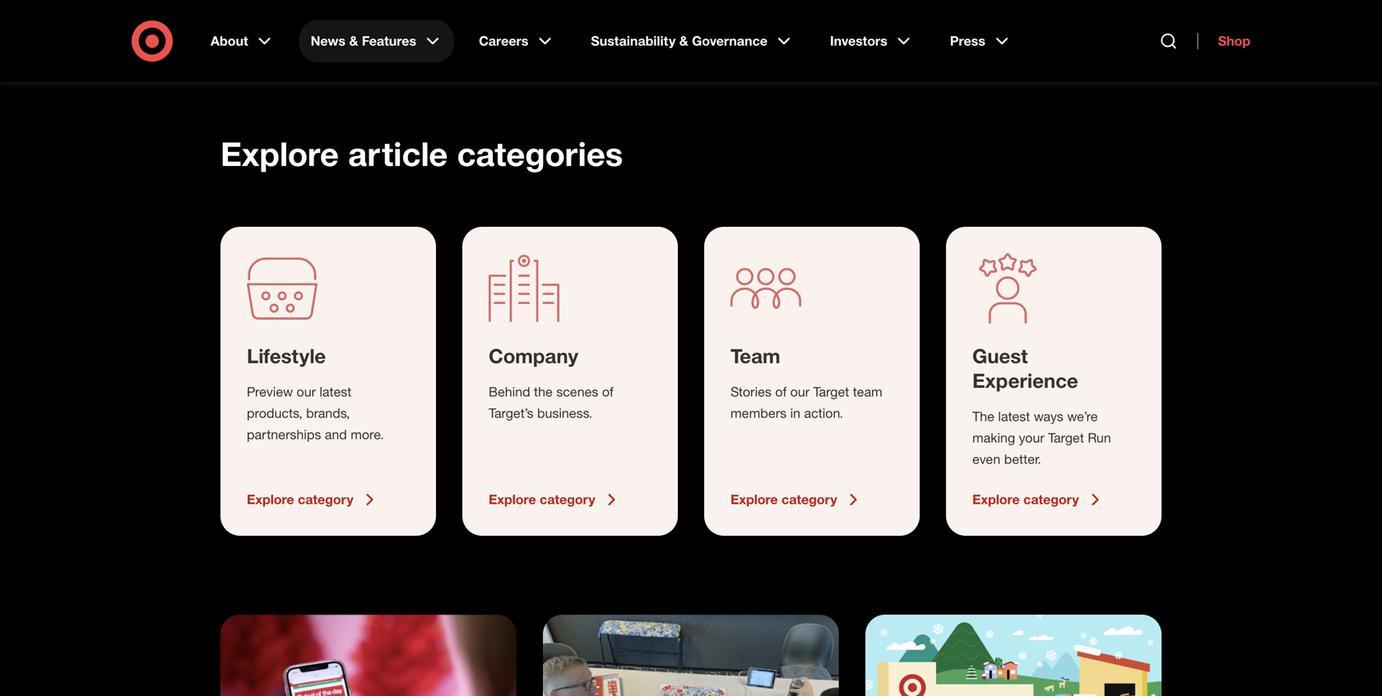 Task type: vqa. For each thing, say whether or not it's contained in the screenshot.
Apparel & Accessories
no



Task type: describe. For each thing, give the bounding box(es) containing it.
products,
[[247, 406, 303, 422]]

explore article categories
[[220, 134, 623, 174]]

shop link
[[1198, 33, 1251, 49]]

target inside the latest ways we're making your target run even better.
[[1048, 430, 1084, 446]]

explore category link for team
[[731, 490, 894, 510]]

in
[[790, 406, 801, 422]]

scenes
[[556, 384, 598, 400]]

categories
[[457, 134, 623, 174]]

features
[[362, 33, 416, 49]]

explore category link for company
[[489, 490, 652, 510]]

making
[[972, 430, 1015, 446]]

explore for lifestyle
[[247, 492, 294, 508]]

article
[[348, 134, 448, 174]]

our inside stories of our target team members in action.
[[790, 384, 810, 400]]

explore for company
[[489, 492, 536, 508]]

latest inside the latest ways we're making your target run even better.
[[998, 409, 1030, 425]]

explore category link for lifestyle
[[247, 490, 410, 510]]

sustainability & governance link
[[579, 20, 805, 63]]

target's
[[489, 406, 534, 422]]

careers link
[[467, 20, 566, 63]]

shop
[[1218, 33, 1251, 49]]

the latest ways we're making your target run even better.
[[972, 409, 1111, 468]]

category for lifestyle
[[298, 492, 353, 508]]

target inside stories of our target team members in action.
[[813, 384, 849, 400]]

& for governance
[[679, 33, 688, 49]]

category for team
[[782, 492, 837, 508]]

press
[[950, 33, 986, 49]]

behind
[[489, 384, 530, 400]]

explore for team
[[731, 492, 778, 508]]

news & features
[[311, 33, 416, 49]]

company
[[489, 344, 578, 368]]

even
[[972, 452, 1001, 468]]

we're
[[1067, 409, 1098, 425]]

news
[[311, 33, 346, 49]]

run
[[1088, 430, 1111, 446]]

investors
[[830, 33, 887, 49]]

ways
[[1034, 409, 1064, 425]]

sustainability & governance
[[591, 33, 768, 49]]

your
[[1019, 430, 1045, 446]]

behind the scenes of target's business.
[[489, 384, 614, 422]]

and
[[325, 427, 347, 443]]



Task type: locate. For each thing, give the bounding box(es) containing it.
sustainability
[[591, 33, 676, 49]]

&
[[349, 33, 358, 49], [679, 33, 688, 49]]

1 category from the left
[[298, 492, 353, 508]]

latest
[[320, 384, 352, 400], [998, 409, 1030, 425]]

lifestyle
[[247, 344, 326, 368]]

our up brands,
[[297, 384, 316, 400]]

1 our from the left
[[297, 384, 316, 400]]

3 explore category from the left
[[731, 492, 837, 508]]

0 vertical spatial target
[[813, 384, 849, 400]]

2 & from the left
[[679, 33, 688, 49]]

1 horizontal spatial our
[[790, 384, 810, 400]]

1 vertical spatial latest
[[998, 409, 1030, 425]]

2 of from the left
[[775, 384, 787, 400]]

0 horizontal spatial our
[[297, 384, 316, 400]]

0 horizontal spatial latest
[[320, 384, 352, 400]]

our inside "preview our latest products, brands, partnerships and more."
[[297, 384, 316, 400]]

2 explore category link from the left
[[489, 490, 652, 510]]

1 explore category from the left
[[247, 492, 353, 508]]

1 horizontal spatial target
[[1048, 430, 1084, 446]]

our
[[297, 384, 316, 400], [790, 384, 810, 400]]

stories
[[731, 384, 772, 400]]

more.
[[351, 427, 384, 443]]

explore category for lifestyle
[[247, 492, 353, 508]]

action.
[[804, 406, 843, 422]]

0 horizontal spatial of
[[602, 384, 614, 400]]

3 category from the left
[[782, 492, 837, 508]]

0 horizontal spatial &
[[349, 33, 358, 49]]

latest up brands,
[[320, 384, 352, 400]]

of
[[602, 384, 614, 400], [775, 384, 787, 400]]

of inside stories of our target team members in action.
[[775, 384, 787, 400]]

explore category link for guest experience
[[972, 490, 1135, 510]]

of right stories
[[775, 384, 787, 400]]

news & features link
[[299, 20, 454, 63]]

3 explore category link from the left
[[731, 490, 894, 510]]

& for features
[[349, 33, 358, 49]]

latest inside "preview our latest products, brands, partnerships and more."
[[320, 384, 352, 400]]

1 of from the left
[[602, 384, 614, 400]]

2 explore category from the left
[[489, 492, 595, 508]]

investors link
[[819, 20, 925, 63]]

1 horizontal spatial of
[[775, 384, 787, 400]]

business.
[[537, 406, 593, 422]]

about link
[[199, 20, 286, 63]]

of inside behind the scenes of target's business.
[[602, 384, 614, 400]]

explore category
[[247, 492, 353, 508], [489, 492, 595, 508], [731, 492, 837, 508], [972, 492, 1079, 508]]

the
[[534, 384, 553, 400]]

explore category for team
[[731, 492, 837, 508]]

experience
[[972, 369, 1078, 393]]

4 explore category link from the left
[[972, 490, 1135, 510]]

explore
[[220, 134, 339, 174], [247, 492, 294, 508], [489, 492, 536, 508], [731, 492, 778, 508], [972, 492, 1020, 508]]

preview our latest products, brands, partnerships and more.
[[247, 384, 384, 443]]

stories of our target team members in action.
[[731, 384, 883, 422]]

1 horizontal spatial latest
[[998, 409, 1030, 425]]

4 category from the left
[[1024, 492, 1079, 508]]

2 our from the left
[[790, 384, 810, 400]]

guest
[[972, 344, 1028, 368]]

partnerships
[[247, 427, 321, 443]]

the
[[972, 409, 995, 425]]

careers
[[479, 33, 528, 49]]

4 explore category from the left
[[972, 492, 1079, 508]]

1 explore category link from the left
[[247, 490, 410, 510]]

explore category link
[[247, 490, 410, 510], [489, 490, 652, 510], [731, 490, 894, 510], [972, 490, 1135, 510]]

2 category from the left
[[540, 492, 595, 508]]

target up the action.
[[813, 384, 849, 400]]

explore for guest experience
[[972, 492, 1020, 508]]

of right scenes
[[602, 384, 614, 400]]

& right news
[[349, 33, 358, 49]]

preview
[[247, 384, 293, 400]]

guest experience
[[972, 344, 1078, 393]]

0 horizontal spatial target
[[813, 384, 849, 400]]

0 vertical spatial latest
[[320, 384, 352, 400]]

explore category for company
[[489, 492, 595, 508]]

category
[[298, 492, 353, 508], [540, 492, 595, 508], [782, 492, 837, 508], [1024, 492, 1079, 508]]

1 horizontal spatial &
[[679, 33, 688, 49]]

1 vertical spatial target
[[1048, 430, 1084, 446]]

1 & from the left
[[349, 33, 358, 49]]

target
[[813, 384, 849, 400], [1048, 430, 1084, 446]]

about
[[211, 33, 248, 49]]

press link
[[939, 20, 1023, 63]]

latest up your
[[998, 409, 1030, 425]]

team
[[731, 344, 780, 368]]

& left governance
[[679, 33, 688, 49]]

governance
[[692, 33, 768, 49]]

members
[[731, 406, 787, 422]]

category for guest experience
[[1024, 492, 1079, 508]]

team
[[853, 384, 883, 400]]

explore category for guest experience
[[972, 492, 1079, 508]]

brands,
[[306, 406, 350, 422]]

target down we're
[[1048, 430, 1084, 446]]

better.
[[1004, 452, 1041, 468]]

category for company
[[540, 492, 595, 508]]

our up in
[[790, 384, 810, 400]]



